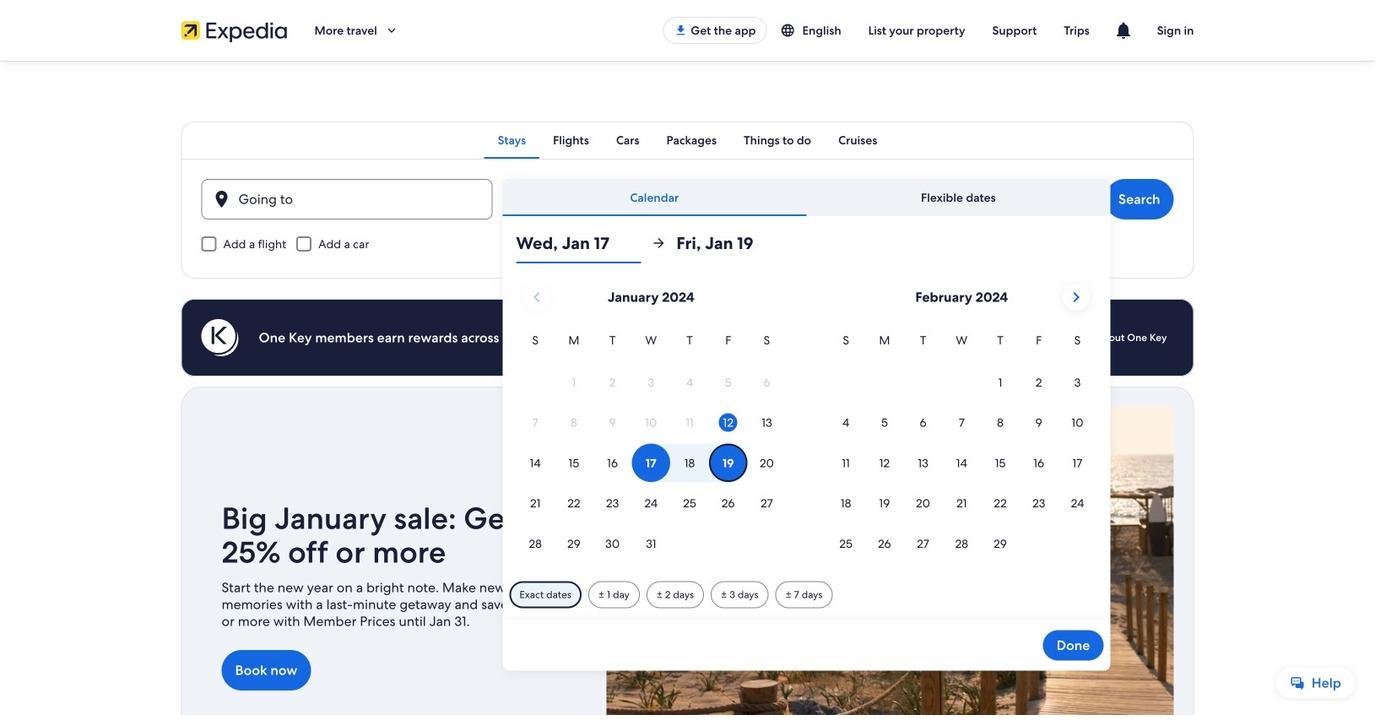 Task type: describe. For each thing, give the bounding box(es) containing it.
small image
[[781, 23, 803, 38]]

today element
[[719, 413, 738, 432]]

previous month image
[[527, 287, 547, 307]]

0 vertical spatial tab list
[[181, 122, 1195, 159]]

next month image
[[1066, 287, 1087, 307]]

january 2024 element
[[516, 331, 787, 565]]

expedia logo image
[[181, 19, 288, 42]]

communication center icon image
[[1114, 20, 1134, 41]]



Task type: locate. For each thing, give the bounding box(es) containing it.
more travel image
[[384, 23, 399, 38]]

main content
[[0, 61, 1376, 715]]

tab list
[[181, 122, 1195, 159], [503, 179, 1111, 216]]

february 2024 element
[[827, 331, 1097, 565]]

download the app button image
[[674, 24, 688, 37]]

1 vertical spatial tab list
[[503, 179, 1111, 216]]

application
[[516, 277, 1097, 565]]

directional image
[[651, 236, 667, 251]]



Task type: vqa. For each thing, say whether or not it's contained in the screenshot.
"more travel" image
yes



